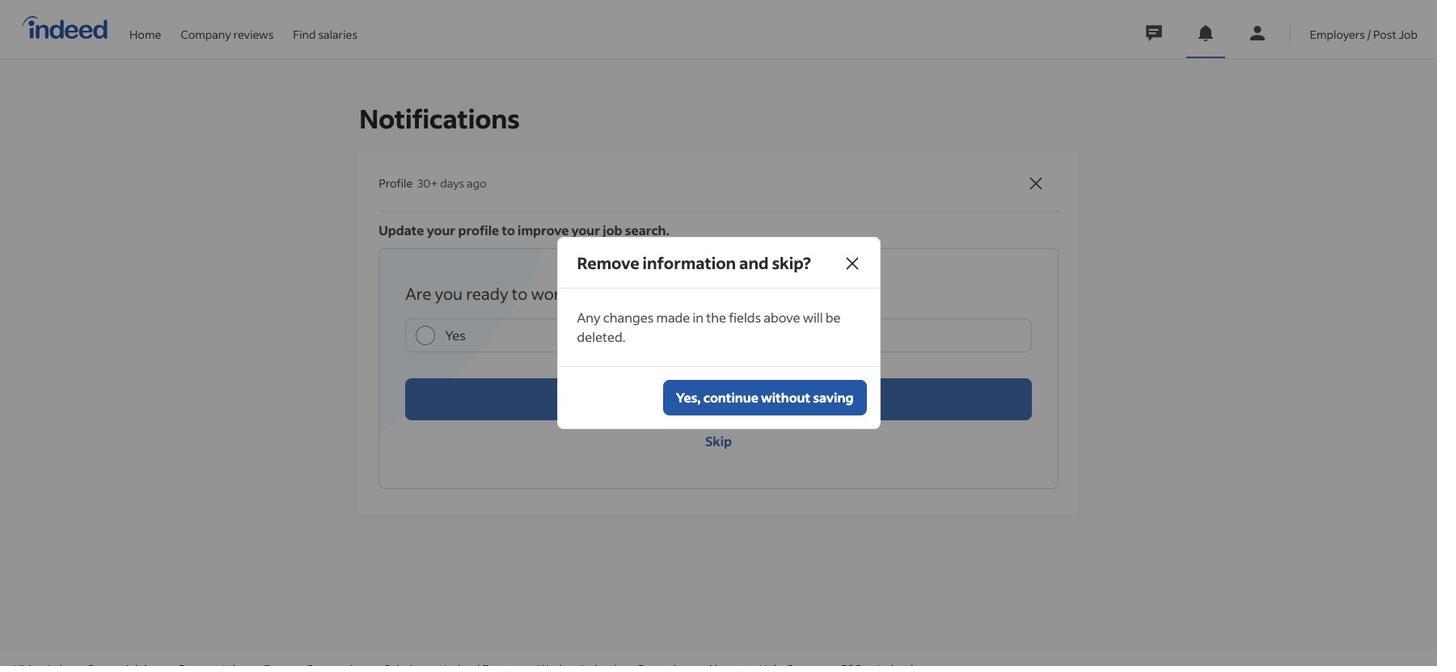 Task type: describe. For each thing, give the bounding box(es) containing it.
employers / post job
[[1311, 26, 1419, 42]]

saving
[[813, 389, 854, 406]]

yes
[[445, 327, 466, 344]]

days
[[440, 176, 465, 191]]

remove information and skip?
[[577, 252, 812, 274]]

notifications unread count 0 image
[[1197, 23, 1216, 43]]

dismiss profile from 30+ days ago notification image
[[1027, 174, 1046, 193]]

yes,
[[676, 389, 701, 406]]

job
[[603, 222, 623, 239]]

to for work
[[512, 283, 528, 304]]

are you ready to work now? option group
[[406, 319, 1032, 353]]

skip link
[[406, 421, 1032, 463]]

in
[[693, 309, 704, 326]]

skip?
[[772, 252, 812, 274]]

employers
[[1311, 26, 1366, 42]]

yes, continue without saving link
[[663, 380, 867, 416]]

made
[[657, 309, 691, 326]]

home link
[[129, 0, 161, 55]]

company
[[181, 26, 231, 42]]

any
[[577, 309, 601, 326]]

salaries
[[318, 26, 358, 42]]

company reviews
[[181, 26, 274, 42]]

2 your from the left
[[572, 222, 601, 239]]

ago
[[467, 176, 487, 191]]

save and next
[[676, 391, 762, 408]]

close image
[[843, 254, 862, 274]]

messages unread count 0 image
[[1144, 17, 1165, 49]]

now?
[[573, 283, 613, 304]]

/
[[1368, 26, 1372, 42]]

ready
[[466, 283, 509, 304]]

the
[[707, 309, 727, 326]]

1 your from the left
[[427, 222, 456, 239]]

are
[[406, 283, 432, 304]]

Yes radio
[[416, 326, 436, 345]]

employers / post job link
[[1311, 0, 1419, 55]]

save
[[676, 391, 705, 408]]

next
[[734, 391, 762, 408]]

and inside dialog
[[740, 252, 769, 274]]

will
[[803, 309, 823, 326]]

find salaries link
[[293, 0, 358, 55]]

profile 30+ days ago
[[379, 176, 487, 191]]

work
[[531, 283, 570, 304]]

search.
[[625, 222, 670, 239]]



Task type: locate. For each thing, give the bounding box(es) containing it.
without
[[761, 389, 811, 406]]

and inside button
[[708, 391, 732, 408]]

continue
[[704, 389, 759, 406]]

home
[[129, 26, 161, 42]]

to
[[502, 222, 515, 239], [512, 283, 528, 304]]

No radio
[[733, 326, 752, 345]]

find salaries
[[293, 26, 358, 42]]

and
[[740, 252, 769, 274], [708, 391, 732, 408]]

and left the next
[[708, 391, 732, 408]]

deleted.
[[577, 329, 626, 346]]

remove
[[577, 252, 640, 274]]

your
[[427, 222, 456, 239], [572, 222, 601, 239]]

yes, continue without saving
[[676, 389, 854, 406]]

and left skip?
[[740, 252, 769, 274]]

profile
[[379, 176, 413, 191]]

1 vertical spatial to
[[512, 283, 528, 304]]

0 vertical spatial to
[[502, 222, 515, 239]]

update your profile to improve your job search.
[[379, 222, 670, 239]]

remove information and skip? dialog
[[557, 237, 881, 430]]

profile
[[458, 222, 499, 239]]

to right profile
[[502, 222, 515, 239]]

above
[[764, 309, 801, 326]]

your left job
[[572, 222, 601, 239]]

to left work
[[512, 283, 528, 304]]

1 horizontal spatial and
[[740, 252, 769, 274]]

0 horizontal spatial your
[[427, 222, 456, 239]]

update
[[379, 222, 424, 239]]

fields
[[729, 309, 762, 326]]

be
[[826, 309, 841, 326]]

improve
[[518, 222, 569, 239]]

1 horizontal spatial your
[[572, 222, 601, 239]]

to for improve
[[502, 222, 515, 239]]

are you ready to work now?
[[406, 283, 613, 304]]

notifications
[[359, 102, 520, 135]]

0 vertical spatial and
[[740, 252, 769, 274]]

save and next button
[[406, 379, 1032, 421]]

notifications main content
[[0, 0, 1438, 653]]

you
[[435, 283, 463, 304]]

30+
[[417, 176, 438, 191]]

your left profile
[[427, 222, 456, 239]]

0 horizontal spatial and
[[708, 391, 732, 408]]

1 vertical spatial and
[[708, 391, 732, 408]]

post
[[1374, 26, 1397, 42]]

skip
[[706, 433, 732, 450]]

information
[[643, 252, 736, 274]]

changes
[[603, 309, 654, 326]]

job
[[1400, 26, 1419, 42]]

any changes made in the fields above will be deleted.
[[577, 309, 841, 346]]

company reviews link
[[181, 0, 274, 55]]

reviews
[[234, 26, 274, 42]]

find
[[293, 26, 316, 42]]



Task type: vqa. For each thing, say whether or not it's contained in the screenshot.
Help Icon
no



